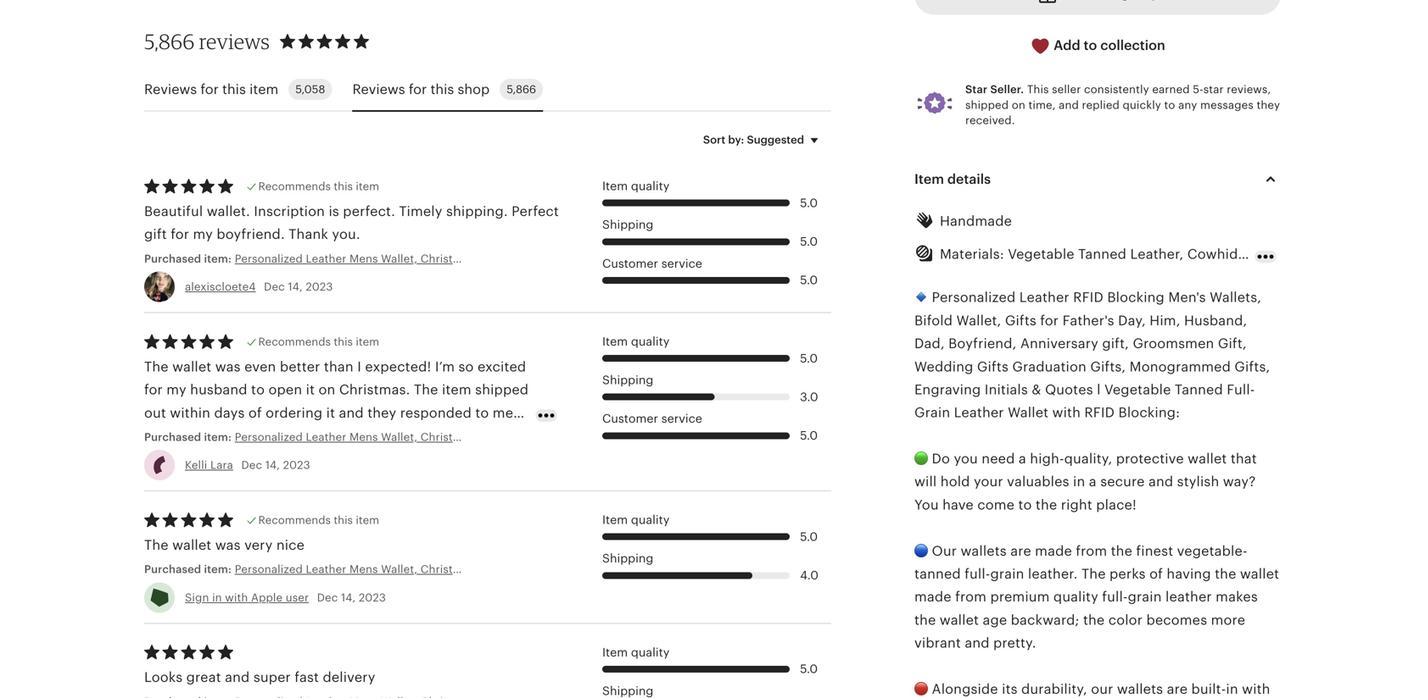 Task type: vqa. For each thing, say whether or not it's contained in the screenshot.
5,866 5,866
yes



Task type: locate. For each thing, give the bounding box(es) containing it.
for up anniversary
[[1040, 313, 1059, 329]]

2 customer from the top
[[602, 412, 658, 426]]

recommends up nice on the bottom of page
[[258, 515, 331, 527]]

and down age
[[965, 636, 990, 652]]

2 vertical spatial item:
[[204, 564, 232, 577]]

in up right
[[1073, 475, 1085, 490]]

item for looks great and super fast delivery
[[602, 646, 628, 660]]

add
[[1054, 38, 1080, 53]]

and down protective
[[1148, 475, 1173, 490]]

0 horizontal spatial 14,
[[265, 459, 280, 472]]

quality for looks great and super fast delivery
[[631, 646, 669, 660]]

a down "quality,"
[[1089, 475, 1097, 490]]

thank
[[289, 227, 328, 242]]

the inside 🔵   our wallets are made from the finest vegetable- tanned full-grain leather. the perks of having the wallet made from premium quality full-grain leather makes the wallet age backward; the color becomes more vibrant and pretty.
[[1081, 567, 1106, 582]]

reviews,
[[1227, 83, 1271, 96]]

in down more
[[1226, 682, 1238, 698]]

1 horizontal spatial to
[[1084, 38, 1097, 53]]

2 vertical spatial purchased
[[144, 564, 201, 577]]

tab list
[[144, 69, 831, 112]]

1 vertical spatial purchased
[[144, 431, 201, 444]]

1 vertical spatial 2023
[[283, 459, 310, 472]]

sign
[[185, 592, 209, 605]]

0 horizontal spatial to
[[1018, 498, 1032, 513]]

0 vertical spatial purchased
[[144, 253, 201, 265]]

this for 4.0
[[334, 515, 353, 527]]

details
[[947, 172, 991, 187]]

leather down initials at the bottom right
[[954, 406, 1004, 421]]

0 vertical spatial customer
[[602, 257, 658, 270]]

1 horizontal spatial 14,
[[288, 281, 303, 293]]

5,866 up reviews for this item
[[144, 29, 195, 54]]

wallet,
[[956, 313, 1001, 329]]

1 horizontal spatial wallets
[[1117, 682, 1163, 698]]

to
[[1084, 38, 1097, 53], [1164, 99, 1175, 111], [1018, 498, 1032, 513]]

wedding
[[914, 359, 973, 375]]

5.0
[[800, 196, 818, 210], [800, 235, 818, 249], [800, 274, 818, 287], [800, 352, 818, 365], [800, 429, 818, 443], [800, 530, 818, 544], [800, 663, 818, 677]]

2 horizontal spatial to
[[1164, 99, 1175, 111]]

this for 5.0
[[334, 180, 353, 193]]

1 horizontal spatial a
[[1089, 475, 1097, 490]]

3 shipping from the top
[[602, 552, 653, 566]]

0 horizontal spatial reviews
[[144, 82, 197, 97]]

item: up alexiscloete4 link
[[204, 253, 232, 265]]

are up leather.
[[1010, 544, 1031, 559]]

14, down the thank at the top
[[288, 281, 303, 293]]

1 vertical spatial recommends
[[258, 336, 331, 349]]

0 vertical spatial from
[[1076, 544, 1107, 559]]

rfid up father's
[[1073, 290, 1103, 306]]

0 horizontal spatial a
[[1019, 452, 1026, 467]]

0 horizontal spatial made
[[914, 590, 951, 605]]

the left perks
[[1081, 567, 1106, 582]]

2 customer service from the top
[[602, 412, 702, 426]]

for left my
[[171, 227, 189, 242]]

purchased up sign
[[144, 564, 201, 577]]

shipped
[[965, 99, 1009, 111]]

and inside '🟢   do you need a high-quality, protective wallet that will hold your valuables in a secure and stylish way? you have come to the right place!'
[[1148, 475, 1173, 490]]

in inside '🟢   do you need a high-quality, protective wallet that will hold your valuables in a secure and stylish way? you have come to the right place!'
[[1073, 475, 1085, 490]]

14, right user
[[341, 592, 356, 605]]

service for 5.0
[[661, 257, 702, 270]]

0 horizontal spatial are
[[1010, 544, 1031, 559]]

and
[[1059, 99, 1079, 111], [1148, 475, 1173, 490], [965, 636, 990, 652], [225, 671, 250, 686]]

3 recommends this item from the top
[[258, 515, 379, 527]]

grain up premium
[[990, 567, 1024, 582]]

initials
[[985, 383, 1028, 398]]

shipping
[[602, 218, 653, 232], [602, 374, 653, 387], [602, 552, 653, 566], [602, 685, 653, 698]]

made
[[1035, 544, 1072, 559], [914, 590, 951, 605]]

0 horizontal spatial with
[[225, 592, 248, 605]]

2 vertical spatial in
[[1226, 682, 1238, 698]]

14, right lara
[[265, 459, 280, 472]]

anniversary
[[1020, 336, 1098, 352]]

1 horizontal spatial leather
[[1019, 290, 1069, 306]]

1 vertical spatial customer
[[602, 412, 658, 426]]

for inside 🔹  personalized leather rfid blocking men's wallets, bifold wallet, gifts for father's day, him, husband, dad, boyfriend, anniversary gift, groomsmen gift, wedding gifts graduation gifts, monogrammed gifts, engraving initials & quotes l vegetable tanned full- grain leather wallet with rfid blocking:
[[1040, 313, 1059, 329]]

quality for beautiful wallet. inscription is perfect. timely shipping. perfect gift for my boyfriend. thank you.
[[631, 179, 669, 193]]

gifts right wallet,
[[1005, 313, 1036, 329]]

1 vertical spatial customer service
[[602, 412, 702, 426]]

from
[[1076, 544, 1107, 559], [955, 590, 987, 605]]

1 recommends from the top
[[258, 180, 331, 193]]

1 horizontal spatial reviews
[[352, 82, 405, 97]]

recommends down alexiscloete4 dec 14, 2023
[[258, 336, 331, 349]]

for left shop
[[409, 82, 427, 97]]

4 shipping from the top
[[602, 685, 653, 698]]

🔴
[[914, 682, 928, 698]]

with left apple
[[225, 592, 248, 605]]

2023 down the thank at the top
[[306, 281, 333, 293]]

1 vertical spatial recommends this item
[[258, 336, 379, 349]]

🔵   our wallets are made from the finest vegetable- tanned full-grain leather. the perks of having the wallet made from premium quality full-grain leather makes the wallet age backward; the color becomes more vibrant and pretty.
[[914, 544, 1279, 652]]

wallets inside 🔵   our wallets are made from the finest vegetable- tanned full-grain leather. the perks of having the wallet made from premium quality full-grain leather makes the wallet age backward; the color becomes more vibrant and pretty.
[[961, 544, 1007, 559]]

purchased item: up sign
[[144, 564, 235, 577]]

1 item: from the top
[[204, 253, 232, 265]]

2023 right lara
[[283, 459, 310, 472]]

purchased item: up kelli
[[144, 431, 235, 444]]

1 purchased item: from the top
[[144, 253, 235, 265]]

1 vertical spatial dec
[[241, 459, 262, 472]]

purchased down the gift
[[144, 253, 201, 265]]

1 vertical spatial leather
[[954, 406, 1004, 421]]

stylish
[[1177, 475, 1219, 490]]

will
[[914, 475, 937, 490]]

1 vertical spatial grain
[[1128, 590, 1162, 605]]

full-
[[1227, 383, 1255, 398]]

finest
[[1136, 544, 1173, 559]]

service
[[661, 257, 702, 270], [661, 412, 702, 426]]

the up vibrant
[[914, 613, 936, 628]]

recommends for is
[[258, 180, 331, 193]]

item quality for the wallet was very nice
[[602, 514, 669, 527]]

gifts down boyfriend,
[[977, 359, 1009, 375]]

you.
[[332, 227, 360, 242]]

1 horizontal spatial with
[[1052, 406, 1081, 421]]

0 vertical spatial 14,
[[288, 281, 303, 293]]

0 horizontal spatial wallets
[[961, 544, 1007, 559]]

from up leather.
[[1076, 544, 1107, 559]]

1 vertical spatial gifts
[[977, 359, 1009, 375]]

with right the built-
[[1242, 682, 1270, 698]]

star seller.
[[965, 83, 1024, 96]]

in
[[1073, 475, 1085, 490], [212, 592, 222, 605], [1226, 682, 1238, 698]]

the
[[144, 538, 169, 553], [1081, 567, 1106, 582]]

this
[[1027, 83, 1049, 96]]

1 service from the top
[[661, 257, 702, 270]]

from up age
[[955, 590, 987, 605]]

to down earned
[[1164, 99, 1175, 111]]

customer
[[602, 257, 658, 270], [602, 412, 658, 426]]

item for the wallet was very nice
[[602, 514, 628, 527]]

0 vertical spatial leather
[[1019, 290, 1069, 306]]

🟢
[[914, 452, 928, 467]]

0 vertical spatial service
[[661, 257, 702, 270]]

the up makes on the bottom
[[1215, 567, 1236, 582]]

nice
[[276, 538, 305, 553]]

2 vertical spatial recommends
[[258, 515, 331, 527]]

1 vertical spatial the
[[1081, 567, 1106, 582]]

and down seller
[[1059, 99, 1079, 111]]

1 vertical spatial to
[[1164, 99, 1175, 111]]

gift
[[144, 227, 167, 242]]

1 purchased from the top
[[144, 253, 201, 265]]

full- right tanned
[[965, 567, 990, 582]]

1 horizontal spatial from
[[1076, 544, 1107, 559]]

1 horizontal spatial in
[[1073, 475, 1085, 490]]

1 vertical spatial purchased item:
[[144, 431, 235, 444]]

0 horizontal spatial from
[[955, 590, 987, 605]]

rfid down l on the bottom of page
[[1084, 406, 1115, 421]]

0 vertical spatial purchased item:
[[144, 253, 235, 265]]

1 horizontal spatial 5,866
[[507, 83, 536, 96]]

5,866
[[144, 29, 195, 54], [507, 83, 536, 96]]

replied
[[1082, 99, 1120, 111]]

1 vertical spatial 5,866
[[507, 83, 536, 96]]

recommends this item up is
[[258, 180, 379, 193]]

purchased item: for wallet.
[[144, 253, 235, 265]]

purchased up kelli
[[144, 431, 201, 444]]

3 recommends from the top
[[258, 515, 331, 527]]

shop
[[458, 82, 490, 97]]

recommends this item for nice
[[258, 515, 379, 527]]

3 purchased from the top
[[144, 564, 201, 577]]

0 vertical spatial wallets
[[961, 544, 1007, 559]]

0 horizontal spatial full-
[[965, 567, 990, 582]]

wallets inside 🔴   alongside its durability, our wallets are built-in with
[[1117, 682, 1163, 698]]

wallet
[[1188, 452, 1227, 467], [172, 538, 212, 553], [1240, 567, 1279, 582], [940, 613, 979, 628]]

seller
[[1052, 83, 1081, 96]]

sign in with apple user dec 14, 2023
[[185, 592, 386, 605]]

0 horizontal spatial 5,866
[[144, 29, 195, 54]]

pretty.
[[993, 636, 1036, 652]]

1 vertical spatial service
[[661, 412, 702, 426]]

1 customer service from the top
[[602, 257, 702, 270]]

grain down of
[[1128, 590, 1162, 605]]

sign in with apple user link
[[185, 592, 309, 605]]

item: down the wallet was very nice
[[204, 564, 232, 577]]

made up leather.
[[1035, 544, 1072, 559]]

to inside '🟢   do you need a high-quality, protective wallet that will hold your valuables in a secure and stylish way? you have come to the right place!'
[[1018, 498, 1032, 513]]

1 horizontal spatial grain
[[1128, 590, 1162, 605]]

2 vertical spatial recommends this item
[[258, 515, 379, 527]]

durability,
[[1021, 682, 1087, 698]]

0 vertical spatial customer service
[[602, 257, 702, 270]]

this
[[222, 82, 246, 97], [430, 82, 454, 97], [334, 180, 353, 193], [334, 336, 353, 349], [334, 515, 353, 527]]

with inside 🔴   alongside its durability, our wallets are built-in with
[[1242, 682, 1270, 698]]

alexiscloete4 dec 14, 2023
[[185, 281, 333, 293]]

1 vertical spatial item:
[[204, 431, 232, 444]]

have
[[942, 498, 974, 513]]

reviews down 5,866 reviews
[[144, 82, 197, 97]]

with
[[1052, 406, 1081, 421], [225, 592, 248, 605], [1242, 682, 1270, 698]]

customer service
[[602, 257, 702, 270], [602, 412, 702, 426]]

4 item quality from the top
[[602, 646, 669, 660]]

2 shipping from the top
[[602, 374, 653, 387]]

purchased item:
[[144, 253, 235, 265], [144, 431, 235, 444], [144, 564, 235, 577]]

groomsmen
[[1133, 336, 1214, 352]]

3 purchased item: from the top
[[144, 564, 235, 577]]

1 horizontal spatial the
[[1081, 567, 1106, 582]]

are inside 🔴   alongside its durability, our wallets are built-in with
[[1167, 682, 1188, 698]]

seller.
[[990, 83, 1024, 96]]

0 vertical spatial with
[[1052, 406, 1081, 421]]

leather up anniversary
[[1019, 290, 1069, 306]]

1 vertical spatial are
[[1167, 682, 1188, 698]]

2023 right user
[[359, 592, 386, 605]]

full- up color
[[1102, 590, 1128, 605]]

recommends for very
[[258, 515, 331, 527]]

1 vertical spatial with
[[225, 592, 248, 605]]

are
[[1010, 544, 1031, 559], [1167, 682, 1188, 698]]

item quality for beautiful wallet. inscription is perfect. timely shipping. perfect gift for my boyfriend. thank you.
[[602, 179, 669, 193]]

recommends this item down alexiscloete4 dec 14, 2023
[[258, 336, 379, 349]]

gifts, up full- on the right
[[1234, 359, 1270, 375]]

2 horizontal spatial in
[[1226, 682, 1238, 698]]

wallet up "stylish"
[[1188, 452, 1227, 467]]

item: for wallet
[[204, 564, 232, 577]]

tanned
[[914, 567, 961, 582]]

0 vertical spatial 5,866
[[144, 29, 195, 54]]

1 vertical spatial rfid
[[1084, 406, 1115, 421]]

customer service for 5.0
[[602, 257, 702, 270]]

0 vertical spatial a
[[1019, 452, 1026, 467]]

0 vertical spatial item:
[[204, 253, 232, 265]]

1 vertical spatial full-
[[1102, 590, 1128, 605]]

our
[[1091, 682, 1113, 698]]

&
[[1032, 383, 1041, 398]]

recommends up inscription
[[258, 180, 331, 193]]

reviews for reviews for this item
[[144, 82, 197, 97]]

2 service from the top
[[661, 412, 702, 426]]

a right need on the right of page
[[1019, 452, 1026, 467]]

dec right user
[[317, 592, 338, 605]]

leather
[[1019, 290, 1069, 306], [954, 406, 1004, 421]]

are inside 🔵   our wallets are made from the finest vegetable- tanned full-grain leather. the perks of having the wallet made from premium quality full-grain leather makes the wallet age backward; the color becomes more vibrant and pretty.
[[1010, 544, 1031, 559]]

2 reviews from the left
[[352, 82, 405, 97]]

recommends this item
[[258, 180, 379, 193], [258, 336, 379, 349], [258, 515, 379, 527]]

0 vertical spatial made
[[1035, 544, 1072, 559]]

and inside 🔵   our wallets are made from the finest vegetable- tanned full-grain leather. the perks of having the wallet made from premium quality full-grain leather makes the wallet age backward; the color becomes more vibrant and pretty.
[[965, 636, 990, 652]]

2 horizontal spatial 14,
[[341, 592, 356, 605]]

perks
[[1109, 567, 1146, 582]]

2 horizontal spatial with
[[1242, 682, 1270, 698]]

messages
[[1200, 99, 1254, 111]]

the left "was"
[[144, 538, 169, 553]]

that
[[1231, 452, 1257, 467]]

to inside button
[[1084, 38, 1097, 53]]

1 shipping from the top
[[602, 218, 653, 232]]

2 vertical spatial with
[[1242, 682, 1270, 698]]

dec right lara
[[241, 459, 262, 472]]

0 vertical spatial are
[[1010, 544, 1031, 559]]

1 reviews from the left
[[144, 82, 197, 97]]

service for 3.0
[[661, 412, 702, 426]]

1 recommends this item from the top
[[258, 180, 379, 193]]

1 vertical spatial 14,
[[265, 459, 280, 472]]

the up perks
[[1111, 544, 1132, 559]]

of
[[1149, 567, 1163, 582]]

3 item quality from the top
[[602, 514, 669, 527]]

2 vertical spatial purchased item:
[[144, 564, 235, 577]]

5,866 right shop
[[507, 83, 536, 96]]

0 horizontal spatial grain
[[990, 567, 1024, 582]]

2 gifts, from the left
[[1234, 359, 1270, 375]]

0 horizontal spatial in
[[212, 592, 222, 605]]

dec right alexiscloete4
[[264, 281, 285, 293]]

dad,
[[914, 336, 945, 352]]

fast
[[295, 671, 319, 686]]

husband,
[[1184, 313, 1247, 329]]

reviews right 5,058
[[352, 82, 405, 97]]

boyfriend,
[[948, 336, 1017, 352]]

0 vertical spatial full-
[[965, 567, 990, 582]]

bifold
[[914, 313, 953, 329]]

the down valuables
[[1036, 498, 1057, 513]]

for
[[201, 82, 219, 97], [409, 82, 427, 97], [171, 227, 189, 242], [1040, 313, 1059, 329]]

quality inside 🔵   our wallets are made from the finest vegetable- tanned full-grain leather. the perks of having the wallet made from premium quality full-grain leather makes the wallet age backward; the color becomes more vibrant and pretty.
[[1053, 590, 1098, 605]]

2 horizontal spatial dec
[[317, 592, 338, 605]]

the
[[1036, 498, 1057, 513], [1111, 544, 1132, 559], [1215, 567, 1236, 582], [914, 613, 936, 628], [1083, 613, 1105, 628]]

0 vertical spatial the
[[144, 538, 169, 553]]

2 vertical spatial to
[[1018, 498, 1032, 513]]

3 item: from the top
[[204, 564, 232, 577]]

recommends this item up nice on the bottom of page
[[258, 515, 379, 527]]

1 item quality from the top
[[602, 179, 669, 193]]

user
[[286, 592, 309, 605]]

1 horizontal spatial dec
[[264, 281, 285, 293]]

to down valuables
[[1018, 498, 1032, 513]]

purchased item: down my
[[144, 253, 235, 265]]

2 recommends from the top
[[258, 336, 331, 349]]

with down quotes
[[1052, 406, 1081, 421]]

sort by: suggested button
[[690, 122, 837, 158]]

item: up lara
[[204, 431, 232, 444]]

1 customer from the top
[[602, 257, 658, 270]]

item inside tab list
[[249, 82, 278, 97]]

1 horizontal spatial are
[[1167, 682, 1188, 698]]

0 horizontal spatial gifts,
[[1090, 359, 1126, 375]]

looks great and super fast delivery
[[144, 671, 375, 686]]

1 horizontal spatial gifts,
[[1234, 359, 1270, 375]]

0 horizontal spatial dec
[[241, 459, 262, 472]]

lara
[[210, 459, 233, 472]]

gifts, down the gift,
[[1090, 359, 1126, 375]]

made down tanned
[[914, 590, 951, 605]]

in right sign
[[212, 592, 222, 605]]

0 vertical spatial in
[[1073, 475, 1085, 490]]

your
[[974, 475, 1003, 490]]

to right "add"
[[1084, 38, 1097, 53]]

0 vertical spatial recommends this item
[[258, 180, 379, 193]]

are left the built-
[[1167, 682, 1188, 698]]

1 vertical spatial wallets
[[1117, 682, 1163, 698]]

0 vertical spatial to
[[1084, 38, 1097, 53]]

5 5.0 from the top
[[800, 429, 818, 443]]



Task type: describe. For each thing, give the bounding box(es) containing it.
beautiful wallet. inscription is perfect. timely shipping. perfect gift for my boyfriend. thank you.
[[144, 204, 559, 242]]

sort by: suggested
[[703, 134, 804, 146]]

handmade
[[940, 214, 1012, 229]]

0 vertical spatial dec
[[264, 281, 285, 293]]

valuables
[[1007, 475, 1069, 490]]

having
[[1167, 567, 1211, 582]]

purchased item: for wallet
[[144, 564, 235, 577]]

0 vertical spatial grain
[[990, 567, 1024, 582]]

0 vertical spatial gifts
[[1005, 313, 1036, 329]]

blocking
[[1107, 290, 1165, 306]]

blocking:
[[1118, 406, 1180, 421]]

1 vertical spatial made
[[914, 590, 951, 605]]

2 recommends this item from the top
[[258, 336, 379, 349]]

grain
[[914, 406, 950, 421]]

2 vertical spatial 2023
[[359, 592, 386, 605]]

monogrammed
[[1130, 359, 1231, 375]]

0 horizontal spatial leather
[[954, 406, 1004, 421]]

item for 3.0
[[356, 336, 379, 349]]

collection
[[1100, 38, 1165, 53]]

wallet up vibrant
[[940, 613, 979, 628]]

secure
[[1100, 475, 1145, 490]]

boyfriend.
[[217, 227, 285, 242]]

star
[[965, 83, 987, 96]]

6 5.0 from the top
[[800, 530, 818, 544]]

tab list containing reviews for this item
[[144, 69, 831, 112]]

reviews for reviews for this shop
[[352, 82, 405, 97]]

in inside 🔴   alongside its durability, our wallets are built-in with
[[1226, 682, 1238, 698]]

for inside beautiful wallet. inscription is perfect. timely shipping. perfect gift for my boyfriend. thank you.
[[171, 227, 189, 242]]

🔴   alongside its durability, our wallets are built-in with
[[914, 682, 1278, 699]]

1 gifts, from the left
[[1090, 359, 1126, 375]]

inscription
[[254, 204, 325, 219]]

add to collection button
[[914, 25, 1281, 67]]

way?
[[1223, 475, 1256, 490]]

wallet.
[[207, 204, 250, 219]]

3 5.0 from the top
[[800, 274, 818, 287]]

tanned
[[1175, 383, 1223, 398]]

timely
[[399, 204, 442, 219]]

purchased for beautiful wallet. inscription is perfect. timely shipping. perfect gift for my boyfriend. thank you.
[[144, 253, 201, 265]]

for down 5,866 reviews
[[201, 82, 219, 97]]

2 vertical spatial dec
[[317, 592, 338, 605]]

great
[[186, 671, 221, 686]]

item for beautiful wallet. inscription is perfect. timely shipping. perfect gift for my boyfriend. thank you.
[[602, 179, 628, 193]]

gift,
[[1102, 336, 1129, 352]]

wallet up makes on the bottom
[[1240, 567, 1279, 582]]

item: for wallet.
[[204, 253, 232, 265]]

delivery
[[323, 671, 375, 686]]

engraving
[[914, 383, 981, 398]]

5,058
[[295, 83, 325, 96]]

super
[[253, 671, 291, 686]]

0 vertical spatial rfid
[[1073, 290, 1103, 306]]

right
[[1061, 498, 1092, 513]]

star
[[1203, 83, 1224, 96]]

customer service for 3.0
[[602, 412, 702, 426]]

beautiful
[[144, 204, 203, 219]]

2 purchased item: from the top
[[144, 431, 235, 444]]

place!
[[1096, 498, 1137, 513]]

🔹
[[914, 290, 928, 306]]

2 vertical spatial 14,
[[341, 592, 356, 605]]

looks
[[144, 671, 183, 686]]

suggested
[[747, 134, 804, 146]]

this for 3.0
[[334, 336, 353, 349]]

the left color
[[1083, 613, 1105, 628]]

high-
[[1030, 452, 1064, 467]]

2 item quality from the top
[[602, 335, 669, 349]]

4 5.0 from the top
[[800, 352, 818, 365]]

father's
[[1062, 313, 1114, 329]]

alexiscloete4
[[185, 281, 256, 293]]

and inside this seller consistently earned 5-star reviews, shipped on time, and replied quickly to any messages they received.
[[1059, 99, 1079, 111]]

item for 4.0
[[356, 515, 379, 527]]

vibrant
[[914, 636, 961, 652]]

quality,
[[1064, 452, 1112, 467]]

2 5.0 from the top
[[800, 235, 818, 249]]

🟢   do you need a high-quality, protective wallet that will hold your valuables in a secure and stylish way? you have come to the right place!
[[914, 452, 1257, 513]]

2 item: from the top
[[204, 431, 232, 444]]

him,
[[1150, 313, 1180, 329]]

kelli
[[185, 459, 207, 472]]

you
[[954, 452, 978, 467]]

sort
[[703, 134, 725, 146]]

2 purchased from the top
[[144, 431, 201, 444]]

come
[[977, 498, 1015, 513]]

the wallet was very nice
[[144, 538, 305, 553]]

premium
[[990, 590, 1050, 605]]

color
[[1108, 613, 1143, 628]]

1 vertical spatial in
[[212, 592, 222, 605]]

the inside '🟢   do you need a high-quality, protective wallet that will hold your valuables in a secure and stylish way? you have come to the right place!'
[[1036, 498, 1057, 513]]

built-
[[1191, 682, 1226, 698]]

makes
[[1216, 590, 1258, 605]]

🔹  personalized leather rfid blocking men's wallets, bifold wallet, gifts for father's day, him, husband, dad, boyfriend, anniversary gift, groomsmen gift, wedding gifts graduation gifts, monogrammed gifts, engraving initials & quotes l vegetable tanned full- grain leather wallet with rfid blocking:
[[914, 290, 1270, 421]]

item for 5.0
[[356, 180, 379, 193]]

perfect
[[512, 204, 559, 219]]

time,
[[1028, 99, 1056, 111]]

and right "great"
[[225, 671, 250, 686]]

you
[[914, 498, 939, 513]]

men's
[[1168, 290, 1206, 306]]

its
[[1002, 682, 1018, 698]]

quality for the wallet was very nice
[[631, 514, 669, 527]]

shipping for 4.0
[[602, 552, 653, 566]]

shipping for 3.0
[[602, 374, 653, 387]]

item quality for looks great and super fast delivery
[[602, 646, 669, 660]]

1 vertical spatial a
[[1089, 475, 1097, 490]]

they
[[1257, 99, 1280, 111]]

5,866 for 5,866 reviews
[[144, 29, 195, 54]]

with inside 🔹  personalized leather rfid blocking men's wallets, bifold wallet, gifts for father's day, him, husband, dad, boyfriend, anniversary gift, groomsmen gift, wedding gifts graduation gifts, monogrammed gifts, engraving initials & quotes l vegetable tanned full- grain leather wallet with rfid blocking:
[[1052, 406, 1081, 421]]

0 horizontal spatial the
[[144, 538, 169, 553]]

customer for 5.0
[[602, 257, 658, 270]]

kelli lara dec 14, 2023
[[185, 459, 310, 472]]

alongside
[[932, 682, 998, 698]]

leather.
[[1028, 567, 1078, 582]]

wallet inside '🟢   do you need a high-quality, protective wallet that will hold your valuables in a secure and stylish way? you have come to the right place!'
[[1188, 452, 1227, 467]]

earned
[[1152, 83, 1190, 96]]

to inside this seller consistently earned 5-star reviews, shipped on time, and replied quickly to any messages they received.
[[1164, 99, 1175, 111]]

alexiscloete4 link
[[185, 281, 256, 293]]

more
[[1211, 613, 1245, 628]]

shipping for 5.0
[[602, 218, 653, 232]]

becomes
[[1146, 613, 1207, 628]]

0 vertical spatial 2023
[[306, 281, 333, 293]]

reviews
[[199, 29, 270, 54]]

item inside dropdown button
[[914, 172, 944, 187]]

protective
[[1116, 452, 1184, 467]]

7 5.0 from the top
[[800, 663, 818, 677]]

very
[[244, 538, 273, 553]]

1 vertical spatial from
[[955, 590, 987, 605]]

purchased for the wallet was very nice
[[144, 564, 201, 577]]

recommends this item for perfect.
[[258, 180, 379, 193]]

quotes
[[1045, 383, 1093, 398]]

1 horizontal spatial made
[[1035, 544, 1072, 559]]

do
[[932, 452, 950, 467]]

1 5.0 from the top
[[800, 196, 818, 210]]

graduation
[[1012, 359, 1087, 375]]

vegetable
[[1104, 383, 1171, 398]]

customer for 3.0
[[602, 412, 658, 426]]

5,866 for 5,866
[[507, 83, 536, 96]]

1 horizontal spatial full-
[[1102, 590, 1128, 605]]

wallets,
[[1210, 290, 1261, 306]]

wallet left "was"
[[172, 538, 212, 553]]

hold
[[940, 475, 970, 490]]



